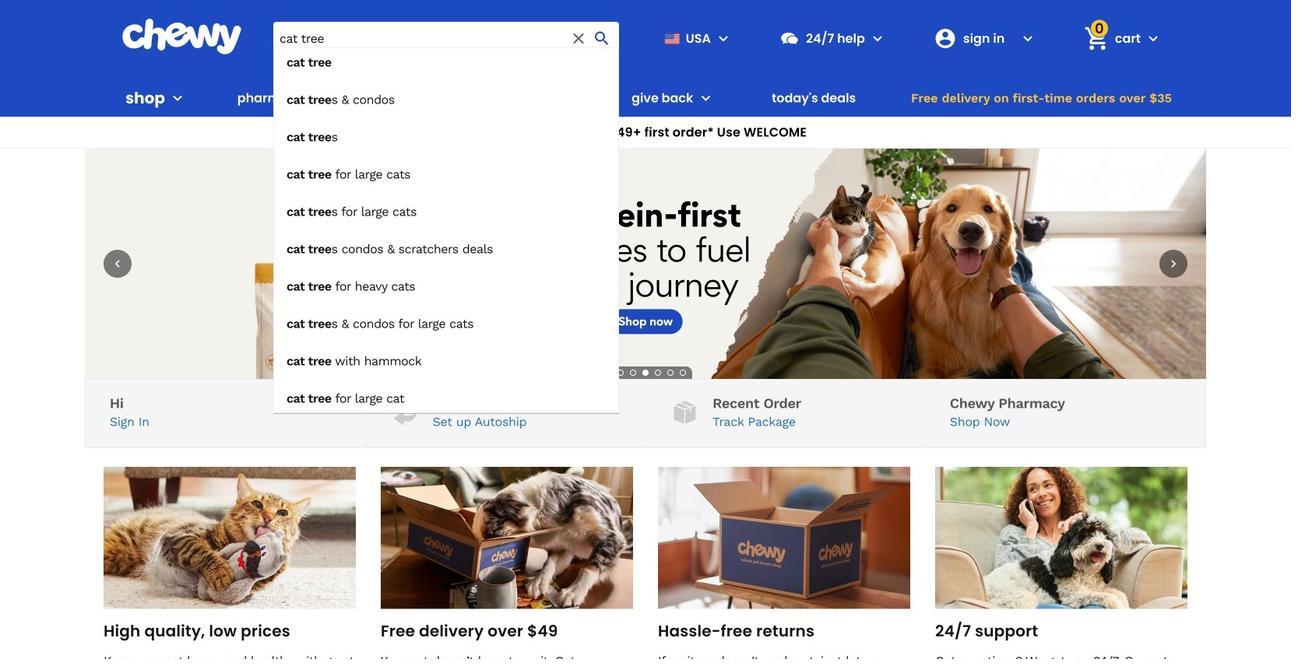 Task type: vqa. For each thing, say whether or not it's contained in the screenshot.
HELP MENU image
yes



Task type: describe. For each thing, give the bounding box(es) containing it.
Search text field
[[273, 22, 619, 55]]

give back menu image
[[697, 89, 715, 108]]

submit search image
[[593, 29, 612, 48]]

/ image
[[390, 398, 420, 428]]

choose slide to display. group
[[615, 367, 689, 379]]

chewy home image
[[122, 19, 242, 55]]

items image
[[1083, 25, 1111, 52]]

stop automatic slide show image
[[602, 367, 615, 379]]

list box inside site 'banner'
[[273, 47, 619, 414]]

chewy support image
[[780, 28, 800, 48]]

delete search image
[[569, 29, 588, 48]]



Task type: locate. For each thing, give the bounding box(es) containing it.
account menu image
[[1019, 29, 1038, 48]]

Product search field
[[273, 22, 619, 414]]

site banner
[[0, 0, 1292, 414]]

help menu image
[[869, 29, 887, 48]]

list box
[[273, 47, 619, 414]]

/ image
[[670, 398, 701, 428]]

menu image
[[168, 89, 187, 108]]

protein-first recipes to fuel their journey. shop american journey by chewy now. image
[[85, 149, 1207, 379]]

menu image
[[714, 29, 733, 48]]

cart menu image
[[1144, 29, 1163, 48]]



